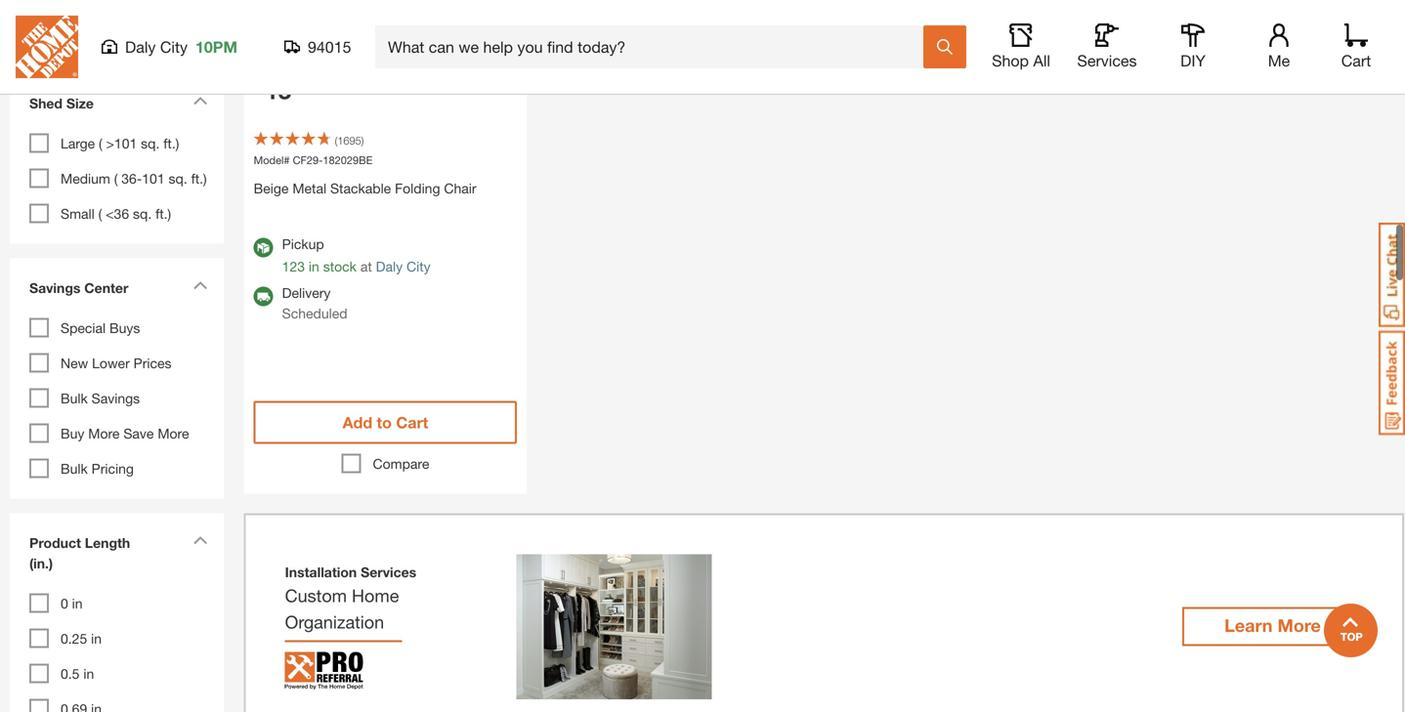 Task type: vqa. For each thing, say whether or not it's contained in the screenshot.
California at bottom
no



Task type: locate. For each thing, give the bounding box(es) containing it.
more right save
[[158, 423, 189, 440]]

in right 0.25 in the bottom of the page
[[91, 629, 102, 645]]

sq. right 101
[[169, 168, 187, 185]]

1 vertical spatial bulk
[[61, 459, 88, 475]]

cf29-
[[293, 152, 323, 165]]

ft.)
[[163, 133, 179, 149], [191, 168, 207, 185], [155, 204, 171, 220]]

in inside the pickup 123 in stock at daly city
[[309, 256, 319, 273]]

special buys link
[[61, 318, 140, 334]]

new
[[61, 353, 88, 369]]

buys
[[109, 318, 140, 334]]

medium ( 36-101 sq. ft.)
[[61, 168, 207, 185]]

add to cart button
[[254, 399, 517, 442]]

What can we help you find today? search field
[[388, 26, 923, 67]]

services inside installation services custom home organization
[[361, 563, 417, 579]]

( left <36
[[98, 204, 102, 220]]

special
[[61, 318, 106, 334]]

model#
[[254, 152, 290, 165]]

1 vertical spatial city
[[407, 256, 431, 273]]

sq.
[[141, 133, 160, 149], [169, 168, 187, 185], [133, 204, 152, 220]]

in for 0 in
[[72, 594, 83, 610]]

beige metal stackable folding chair image
[[244, 0, 527, 56]]

product
[[29, 533, 81, 549]]

in for 0.5 in
[[83, 664, 94, 680]]

0 horizontal spatial savings
[[29, 278, 81, 294]]

prices
[[134, 353, 172, 369]]

0.25 in link
[[61, 629, 102, 645]]

city right at
[[407, 256, 431, 273]]

2 bulk from the top
[[61, 459, 88, 475]]

center
[[84, 278, 128, 294]]

in right "0.5" on the left bottom of the page
[[83, 664, 94, 680]]

caret icon image inside 'savings center' link
[[193, 279, 208, 288]]

services up home
[[361, 563, 417, 579]]

stock
[[323, 256, 357, 273]]

0 horizontal spatial services
[[361, 563, 417, 579]]

0 vertical spatial sq.
[[141, 133, 160, 149]]

caret icon image inside shed size link
[[193, 94, 208, 103]]

1 caret icon image from the top
[[193, 94, 208, 103]]

more
[[88, 423, 120, 440], [158, 423, 189, 440], [1278, 613, 1321, 634]]

1 horizontal spatial savings
[[92, 388, 140, 404]]

custom
[[285, 584, 347, 605]]

cart
[[1342, 51, 1371, 70], [396, 411, 428, 430]]

caret icon image for 36-
[[193, 94, 208, 103]]

94015 button
[[284, 37, 352, 57]]

bulk savings
[[61, 388, 140, 404]]

product length (in.) link
[[20, 521, 215, 587]]

1 horizontal spatial daly
[[376, 256, 403, 273]]

2 vertical spatial caret icon image
[[193, 534, 208, 543]]

1 vertical spatial caret icon image
[[193, 279, 208, 288]]

sq. right >101
[[141, 133, 160, 149]]

buy more save more link
[[61, 423, 189, 440]]

pickup
[[282, 234, 324, 250]]

installation services custom home organization
[[285, 563, 417, 631]]

more for learn
[[1278, 613, 1321, 634]]

cart right me
[[1342, 51, 1371, 70]]

live chat image
[[1379, 223, 1405, 327]]

the home depot logo image
[[16, 16, 78, 78]]

model# cf29-182029be
[[254, 152, 373, 165]]

services button
[[1076, 23, 1139, 70]]

more right buy
[[88, 423, 120, 440]]

1 vertical spatial savings
[[92, 388, 140, 404]]

1 vertical spatial cart
[[396, 411, 428, 430]]

ft.) up 101
[[163, 133, 179, 149]]

daly city 10pm
[[125, 38, 237, 56]]

caret icon image down 10pm
[[193, 94, 208, 103]]

daly
[[125, 38, 156, 56], [376, 256, 403, 273]]

daly right at
[[376, 256, 403, 273]]

daly city link
[[376, 256, 431, 273]]

metal
[[293, 178, 327, 194]]

0 horizontal spatial city
[[160, 38, 188, 56]]

3 caret icon image from the top
[[193, 534, 208, 543]]

services
[[1077, 51, 1137, 70], [361, 563, 417, 579]]

bulk for bulk pricing
[[61, 459, 88, 475]]

0 horizontal spatial daly
[[125, 38, 156, 56]]

ft.) for large ( >101 sq. ft.)
[[163, 133, 179, 149]]

cart right to
[[396, 411, 428, 430]]

organization
[[285, 610, 384, 631]]

0
[[61, 594, 68, 610]]

0 horizontal spatial cart
[[396, 411, 428, 430]]

bulk down buy
[[61, 459, 88, 475]]

savings center
[[29, 278, 128, 294]]

1 vertical spatial services
[[361, 563, 417, 579]]

in right 0
[[72, 594, 83, 610]]

1 vertical spatial daly
[[376, 256, 403, 273]]

bulk
[[61, 388, 88, 404], [61, 459, 88, 475]]

0 vertical spatial bulk
[[61, 388, 88, 404]]

)
[[361, 132, 364, 145]]

123
[[282, 256, 305, 273]]

in right 123
[[309, 256, 319, 273]]

caret icon image for prices
[[193, 279, 208, 288]]

savings
[[29, 278, 81, 294], [92, 388, 140, 404]]

caret icon image left available shipping image
[[193, 279, 208, 288]]

bulk for bulk savings
[[61, 388, 88, 404]]

more right learn
[[1278, 613, 1321, 634]]

savings down new lower prices
[[92, 388, 140, 404]]

caret icon image right length
[[193, 534, 208, 543]]

beige metal stackable folding chair link
[[254, 176, 517, 197]]

10pm
[[195, 38, 237, 56]]

in for 0.25 in
[[91, 629, 102, 645]]

delivery scheduled
[[282, 283, 348, 319]]

home
[[352, 584, 399, 605]]

0 vertical spatial services
[[1077, 51, 1137, 70]]

sq. right <36
[[133, 204, 152, 220]]

savings up special
[[29, 278, 81, 294]]

stackable
[[330, 178, 391, 194]]

1 horizontal spatial services
[[1077, 51, 1137, 70]]

in
[[309, 256, 319, 273], [72, 594, 83, 610], [91, 629, 102, 645], [83, 664, 94, 680]]

( up 182029be in the left of the page
[[335, 132, 337, 145]]

shop
[[992, 51, 1029, 70]]

large ( >101 sq. ft.) link
[[61, 133, 179, 149]]

diy button
[[1162, 23, 1225, 70]]

city
[[160, 38, 188, 56], [407, 256, 431, 273]]

0 in
[[61, 594, 83, 610]]

available shipping image
[[254, 285, 273, 304]]

ft.) right 101
[[191, 168, 207, 185]]

( left 36-
[[114, 168, 118, 185]]

bulk down new
[[61, 388, 88, 404]]

city left 10pm
[[160, 38, 188, 56]]

daly up shed size link
[[125, 38, 156, 56]]

0 vertical spatial ft.)
[[163, 133, 179, 149]]

sq. for large ( >101 sq. ft.)
[[141, 133, 160, 149]]

0 vertical spatial cart
[[1342, 51, 1371, 70]]

1 horizontal spatial cart
[[1342, 51, 1371, 70]]

2 vertical spatial sq.
[[133, 204, 152, 220]]

2 vertical spatial ft.)
[[155, 204, 171, 220]]

( left >101
[[99, 133, 102, 149]]

ft.) down 101
[[155, 204, 171, 220]]

1 bulk from the top
[[61, 388, 88, 404]]

me
[[1268, 51, 1290, 70]]

0.25
[[61, 629, 87, 645]]

0 vertical spatial caret icon image
[[193, 94, 208, 103]]

special buys
[[61, 318, 140, 334]]

more inside learn more link
[[1278, 613, 1321, 634]]

1 horizontal spatial city
[[407, 256, 431, 273]]

large
[[61, 133, 95, 149]]

2 caret icon image from the top
[[193, 279, 208, 288]]

caret icon image
[[193, 94, 208, 103], [193, 279, 208, 288], [193, 534, 208, 543]]

( for small ( <36 sq. ft.)
[[98, 204, 102, 220]]

add to cart
[[343, 411, 428, 430]]

( for large ( >101 sq. ft.)
[[99, 133, 102, 149]]

2 horizontal spatial more
[[1278, 613, 1321, 634]]

0 horizontal spatial more
[[88, 423, 120, 440]]

services right the all
[[1077, 51, 1137, 70]]



Task type: describe. For each thing, give the bounding box(es) containing it.
1 vertical spatial ft.)
[[191, 168, 207, 185]]

small ( <36 sq. ft.)
[[61, 204, 171, 220]]

size
[[66, 93, 94, 109]]

1695
[[337, 132, 361, 145]]

small
[[61, 204, 95, 220]]

large ( >101 sq. ft.)
[[61, 133, 179, 149]]

( 1695 )
[[335, 132, 364, 145]]

bulk pricing
[[61, 459, 134, 475]]

36-
[[121, 168, 142, 185]]

new lower prices
[[61, 353, 172, 369]]

0 vertical spatial savings
[[29, 278, 81, 294]]

>101
[[106, 133, 137, 149]]

0 in link
[[61, 594, 83, 610]]

learn more
[[1225, 613, 1321, 634]]

me button
[[1248, 23, 1311, 70]]

shed
[[29, 93, 63, 109]]

savings center link
[[20, 266, 215, 311]]

product length (in.)
[[29, 533, 130, 570]]

shed size
[[29, 93, 94, 109]]

length
[[85, 533, 130, 549]]

1 vertical spatial sq.
[[169, 168, 187, 185]]

0 vertical spatial daly
[[125, 38, 156, 56]]

chair
[[444, 178, 477, 194]]

shop all
[[992, 51, 1051, 70]]

available for pickup image
[[254, 236, 273, 255]]

ft.) for small ( <36 sq. ft.)
[[155, 204, 171, 220]]

caret icon image inside product length (in.) link
[[193, 534, 208, 543]]

buy more save more
[[61, 423, 189, 440]]

small ( <36 sq. ft.) link
[[61, 204, 171, 220]]

( for medium ( 36-101 sq. ft.)
[[114, 168, 118, 185]]

services inside button
[[1077, 51, 1137, 70]]

0.25 in
[[61, 629, 102, 645]]

0.5 in link
[[61, 664, 94, 680]]

bulk savings link
[[61, 388, 140, 404]]

daly inside the pickup 123 in stock at daly city
[[376, 256, 403, 273]]

<36
[[106, 204, 129, 220]]

0.5
[[61, 664, 80, 680]]

city inside the pickup 123 in stock at daly city
[[407, 256, 431, 273]]

0.5 in
[[61, 664, 94, 680]]

pricing
[[92, 459, 134, 475]]

1 horizontal spatial more
[[158, 423, 189, 440]]

more for buy
[[88, 423, 120, 440]]

save
[[123, 423, 154, 440]]

beige metal stackable folding chair
[[254, 178, 477, 194]]

shed size link
[[20, 81, 215, 126]]

compare
[[373, 454, 429, 470]]

beige
[[254, 178, 289, 194]]

delivery
[[282, 283, 331, 299]]

cart inside button
[[396, 411, 428, 430]]

buy
[[61, 423, 84, 440]]

94015
[[308, 38, 351, 56]]

(in.)
[[29, 553, 53, 570]]

101
[[142, 168, 165, 185]]

add
[[343, 411, 372, 430]]

feedback link image
[[1379, 330, 1405, 436]]

pickup 123 in stock at daly city
[[282, 234, 431, 273]]

learn more link
[[1183, 606, 1363, 645]]

diy
[[1181, 51, 1206, 70]]

lower
[[92, 353, 130, 369]]

new lower prices link
[[61, 353, 172, 369]]

installation
[[285, 563, 357, 579]]

bulk pricing link
[[61, 459, 134, 475]]

learn
[[1225, 613, 1273, 634]]

folding
[[395, 178, 440, 194]]

medium
[[61, 168, 110, 185]]

to
[[377, 411, 392, 430]]

scheduled
[[282, 303, 348, 319]]

13
[[265, 74, 291, 102]]

sq. for small ( <36 sq. ft.)
[[133, 204, 152, 220]]

all
[[1033, 51, 1051, 70]]

cart link
[[1335, 23, 1378, 70]]

at
[[360, 256, 372, 273]]

medium ( 36-101 sq. ft.) link
[[61, 168, 207, 185]]

shop all button
[[990, 23, 1053, 70]]

182029be
[[323, 152, 373, 165]]

0 vertical spatial city
[[160, 38, 188, 56]]

included
[[61, 19, 113, 35]]



